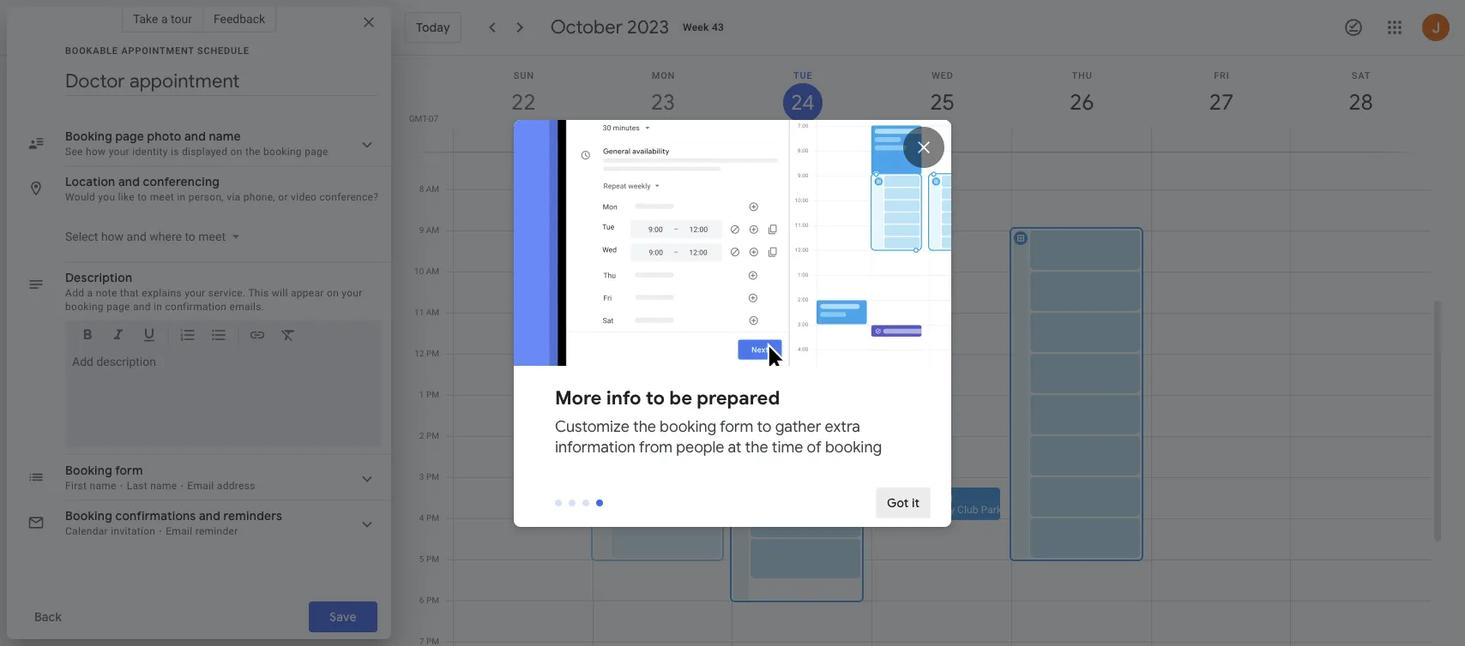 Task type: vqa. For each thing, say whether or not it's contained in the screenshot.
PM corresponding to 12 PM
yes



Task type: describe. For each thing, give the bounding box(es) containing it.
phone,
[[243, 191, 275, 203]]

confirmation
[[165, 301, 227, 313]]

via
[[227, 191, 241, 203]]

booking inside description add a note that explains your service. this will appear on your booking page and in confirmation emails.
[[65, 301, 104, 313]]

3:15pm
[[879, 504, 914, 517]]

got it button
[[876, 483, 931, 524]]

7 column header from the left
[[1291, 56, 1431, 152]]

0 vertical spatial the
[[633, 417, 656, 437]]

6
[[419, 596, 424, 606]]

pm for 2 pm
[[426, 432, 439, 441]]

3 pm
[[419, 473, 439, 482]]

service.
[[208, 287, 246, 299]]

customize
[[555, 417, 630, 437]]

conference?
[[320, 191, 379, 203]]

10 am
[[414, 267, 439, 276]]

will
[[272, 287, 288, 299]]

at
[[728, 438, 742, 458]]

pm for 1 pm
[[426, 390, 439, 400]]

info
[[606, 387, 641, 411]]

week 43
[[683, 21, 724, 33]]

in inside location and conferencing would you like to meet in person, via phone, or video conference?
[[177, 191, 186, 203]]

page
[[106, 301, 130, 313]]

12 pm
[[415, 349, 439, 359]]

gmt-07
[[409, 114, 438, 124]]

emails.
[[230, 301, 264, 313]]

back button
[[21, 602, 76, 633]]

11
[[414, 308, 424, 317]]

bookable appointment schedule
[[65, 45, 250, 57]]

it
[[912, 495, 920, 511]]

a inside button
[[161, 12, 168, 26]]

people
[[676, 438, 724, 458]]

pm for 12 pm
[[426, 349, 439, 359]]

october
[[551, 15, 623, 39]]

conferencing
[[143, 174, 220, 190]]

back
[[34, 610, 62, 625]]

italic image
[[110, 327, 127, 347]]

bulleted list image
[[210, 327, 227, 347]]

more info to be prepared customize the booking form to gather extra information from people at the time of booking
[[555, 387, 882, 458]]

5 pm
[[419, 555, 439, 565]]

formatting options toolbar
[[65, 321, 381, 357]]

you
[[98, 191, 115, 203]]

remove formatting image
[[280, 327, 297, 347]]

12
[[415, 349, 424, 359]]

1 column header from the left
[[453, 56, 593, 152]]

insert link image
[[249, 327, 266, 347]]

2 your from the left
[[342, 287, 363, 299]]

,
[[914, 504, 916, 517]]

october 2023
[[551, 15, 669, 39]]

4 column header from the left
[[872, 56, 1012, 152]]

1 vertical spatial the
[[745, 438, 768, 458]]

would
[[65, 191, 95, 203]]

add
[[65, 287, 84, 299]]

pm for 5 pm
[[426, 555, 439, 565]]

feedback button
[[203, 5, 276, 33]]

weekly
[[879, 492, 912, 504]]

and inside location and conferencing would you like to meet in person, via phone, or video conference?
[[118, 174, 140, 190]]

1 vertical spatial to
[[646, 387, 665, 411]]

grid containing weekly meeting
[[398, 56, 1445, 647]]

today button
[[405, 12, 461, 43]]

got it
[[887, 495, 920, 511]]

on
[[327, 287, 339, 299]]

this
[[248, 287, 269, 299]]

8
[[419, 184, 424, 194]]

1 pm
[[419, 390, 439, 400]]

pm for 3 pm
[[426, 473, 439, 482]]

9 am
[[419, 226, 439, 235]]

week
[[683, 21, 709, 33]]

11 am
[[414, 308, 439, 317]]

1 horizontal spatial booking
[[660, 417, 717, 437]]

country
[[919, 504, 955, 517]]

description add a note that explains your service. this will appear on your booking page and in confirmation emails.
[[65, 270, 363, 313]]

park
[[981, 504, 1002, 517]]

note
[[96, 287, 117, 299]]

2023
[[627, 15, 669, 39]]



Task type: locate. For each thing, give the bounding box(es) containing it.
am right 9
[[426, 226, 439, 235]]

1 horizontal spatial the
[[745, 438, 768, 458]]

grid
[[398, 56, 1445, 647]]

1 horizontal spatial your
[[342, 287, 363, 299]]

appointment
[[121, 45, 194, 57]]

pm right 5
[[426, 555, 439, 565]]

2 horizontal spatial to
[[757, 417, 772, 437]]

more
[[555, 387, 602, 411]]

2 vertical spatial to
[[757, 417, 772, 437]]

1 horizontal spatial in
[[177, 191, 186, 203]]

video
[[291, 191, 317, 203]]

2 am from the top
[[426, 184, 439, 194]]

1 your from the left
[[185, 287, 205, 299]]

pm
[[426, 349, 439, 359], [426, 390, 439, 400], [426, 432, 439, 441], [426, 473, 439, 482], [426, 514, 439, 523], [426, 555, 439, 565], [426, 596, 439, 606]]

pm right 6
[[426, 596, 439, 606]]

booking down add
[[65, 301, 104, 313]]

meeting
[[915, 492, 953, 504]]

am for 7 am
[[426, 143, 439, 153]]

43
[[712, 21, 724, 33]]

pm right 4 in the bottom of the page
[[426, 514, 439, 523]]

in
[[177, 191, 186, 203], [154, 301, 162, 313]]

9
[[419, 226, 424, 235]]

6 pm
[[419, 596, 439, 606]]

description
[[65, 270, 132, 286]]

a
[[161, 12, 168, 26], [87, 287, 93, 299]]

prepared
[[697, 387, 780, 411]]

your
[[185, 287, 205, 299], [342, 287, 363, 299]]

am right 8
[[426, 184, 439, 194]]

1 vertical spatial in
[[154, 301, 162, 313]]

your right on
[[342, 287, 363, 299]]

am for 8 am
[[426, 184, 439, 194]]

person,
[[189, 191, 224, 203]]

booking down extra
[[825, 438, 882, 458]]

pm right 2
[[426, 432, 439, 441]]

0 horizontal spatial booking
[[65, 301, 104, 313]]

be
[[669, 387, 692, 411]]

Add title text field
[[65, 69, 378, 94]]

schedule
[[197, 45, 250, 57]]

your up confirmation
[[185, 287, 205, 299]]

0 horizontal spatial your
[[185, 287, 205, 299]]

0 vertical spatial to
[[137, 191, 147, 203]]

and inside description add a note that explains your service. this will appear on your booking page and in confirmation emails.
[[133, 301, 151, 313]]

7 pm from the top
[[426, 596, 439, 606]]

explains
[[142, 287, 182, 299]]

am for 11 am
[[426, 308, 439, 317]]

from
[[639, 438, 673, 458]]

today
[[416, 20, 450, 35]]

0 horizontal spatial in
[[154, 301, 162, 313]]

pm right "3"
[[426, 473, 439, 482]]

4 pm from the top
[[426, 473, 439, 482]]

meet
[[150, 191, 174, 203]]

to inside location and conferencing would you like to meet in person, via phone, or video conference?
[[137, 191, 147, 203]]

2 vertical spatial booking
[[825, 438, 882, 458]]

3 am from the top
[[426, 226, 439, 235]]

bookable
[[65, 45, 118, 57]]

to right form
[[757, 417, 772, 437]]

5
[[419, 555, 424, 565]]

information
[[555, 438, 636, 458]]

8 am
[[419, 184, 439, 194]]

pm right 12
[[426, 349, 439, 359]]

gather
[[775, 417, 821, 437]]

2 column header from the left
[[593, 56, 733, 152]]

a inside description add a note that explains your service. this will appear on your booking page and in confirmation emails.
[[87, 287, 93, 299]]

am right 7
[[426, 143, 439, 153]]

location and conferencing would you like to meet in person, via phone, or video conference?
[[65, 174, 379, 203]]

appear
[[291, 287, 324, 299]]

pm for 4 pm
[[426, 514, 439, 523]]

underline image
[[141, 327, 158, 347]]

bold image
[[79, 327, 96, 347]]

club
[[958, 504, 979, 517]]

am for 10 am
[[426, 267, 439, 276]]

3
[[419, 473, 424, 482]]

2 pm
[[419, 432, 439, 441]]

2 horizontal spatial booking
[[825, 438, 882, 458]]

1 vertical spatial and
[[133, 301, 151, 313]]

take
[[133, 12, 158, 26]]

the right 'at'
[[745, 438, 768, 458]]

10
[[414, 267, 424, 276]]

5 pm from the top
[[426, 514, 439, 523]]

6 column header from the left
[[1151, 56, 1292, 152]]

onboarding progress slider
[[555, 500, 562, 507], [569, 500, 576, 507], [583, 500, 589, 507], [596, 500, 603, 507]]

am
[[426, 143, 439, 153], [426, 184, 439, 194], [426, 226, 439, 235], [426, 267, 439, 276], [426, 308, 439, 317]]

1 am from the top
[[426, 143, 439, 153]]

1 pm from the top
[[426, 349, 439, 359]]

3 pm from the top
[[426, 432, 439, 441]]

a right add
[[87, 287, 93, 299]]

1
[[419, 390, 424, 400]]

of
[[807, 438, 822, 458]]

column header
[[453, 56, 593, 152], [593, 56, 733, 152], [732, 56, 873, 152], [872, 56, 1012, 152], [1011, 56, 1152, 152], [1151, 56, 1292, 152], [1291, 56, 1431, 152]]

0 vertical spatial and
[[118, 174, 140, 190]]

in down explains
[[154, 301, 162, 313]]

weekly meeting 3:15pm , country club park
[[879, 492, 1002, 517]]

in inside description add a note that explains your service. this will appear on your booking page and in confirmation emails.
[[154, 301, 162, 313]]

6 pm from the top
[[426, 555, 439, 565]]

numbered list image
[[179, 327, 196, 347]]

like
[[118, 191, 135, 203]]

tour
[[171, 12, 192, 26]]

booking up people
[[660, 417, 717, 437]]

time
[[772, 438, 803, 458]]

1 horizontal spatial a
[[161, 12, 168, 26]]

got
[[887, 495, 909, 511]]

3 column header from the left
[[732, 56, 873, 152]]

a left tour
[[161, 12, 168, 26]]

2 pm from the top
[[426, 390, 439, 400]]

Description text field
[[72, 355, 374, 441]]

in down conferencing
[[177, 191, 186, 203]]

am right '11'
[[426, 308, 439, 317]]

1 onboarding progress slider from the left
[[555, 500, 562, 507]]

am for 9 am
[[426, 226, 439, 235]]

7 am
[[419, 143, 439, 153]]

07
[[429, 114, 438, 124]]

4 pm
[[419, 514, 439, 523]]

pm for 6 pm
[[426, 596, 439, 606]]

0 vertical spatial booking
[[65, 301, 104, 313]]

4 am from the top
[[426, 267, 439, 276]]

gmt-
[[409, 114, 429, 124]]

1 horizontal spatial to
[[646, 387, 665, 411]]

1 vertical spatial a
[[87, 287, 93, 299]]

5 am from the top
[[426, 308, 439, 317]]

location
[[65, 174, 115, 190]]

the up from
[[633, 417, 656, 437]]

booking
[[65, 301, 104, 313], [660, 417, 717, 437], [825, 438, 882, 458]]

2
[[419, 432, 424, 441]]

0 horizontal spatial to
[[137, 191, 147, 203]]

and up the like at the top left of page
[[118, 174, 140, 190]]

and down that
[[133, 301, 151, 313]]

to right the like at the top left of page
[[137, 191, 147, 203]]

0 vertical spatial a
[[161, 12, 168, 26]]

extra
[[825, 417, 860, 437]]

5 column header from the left
[[1011, 56, 1152, 152]]

0 horizontal spatial the
[[633, 417, 656, 437]]

the
[[633, 417, 656, 437], [745, 438, 768, 458]]

to left "be"
[[646, 387, 665, 411]]

2 onboarding progress slider from the left
[[569, 500, 576, 507]]

3 onboarding progress slider from the left
[[583, 500, 589, 507]]

7
[[419, 143, 424, 153]]

4 onboarding progress slider from the left
[[596, 500, 603, 507]]

that
[[120, 287, 139, 299]]

0 horizontal spatial a
[[87, 287, 93, 299]]

0 vertical spatial in
[[177, 191, 186, 203]]

4
[[419, 514, 424, 523]]

or
[[278, 191, 288, 203]]

form
[[720, 417, 754, 437]]

am right 10
[[426, 267, 439, 276]]

pm right 1
[[426, 390, 439, 400]]

1 vertical spatial booking
[[660, 417, 717, 437]]

feedback
[[214, 12, 265, 26]]

take a tour button
[[122, 5, 203, 33]]

take a tour
[[133, 12, 192, 26]]



